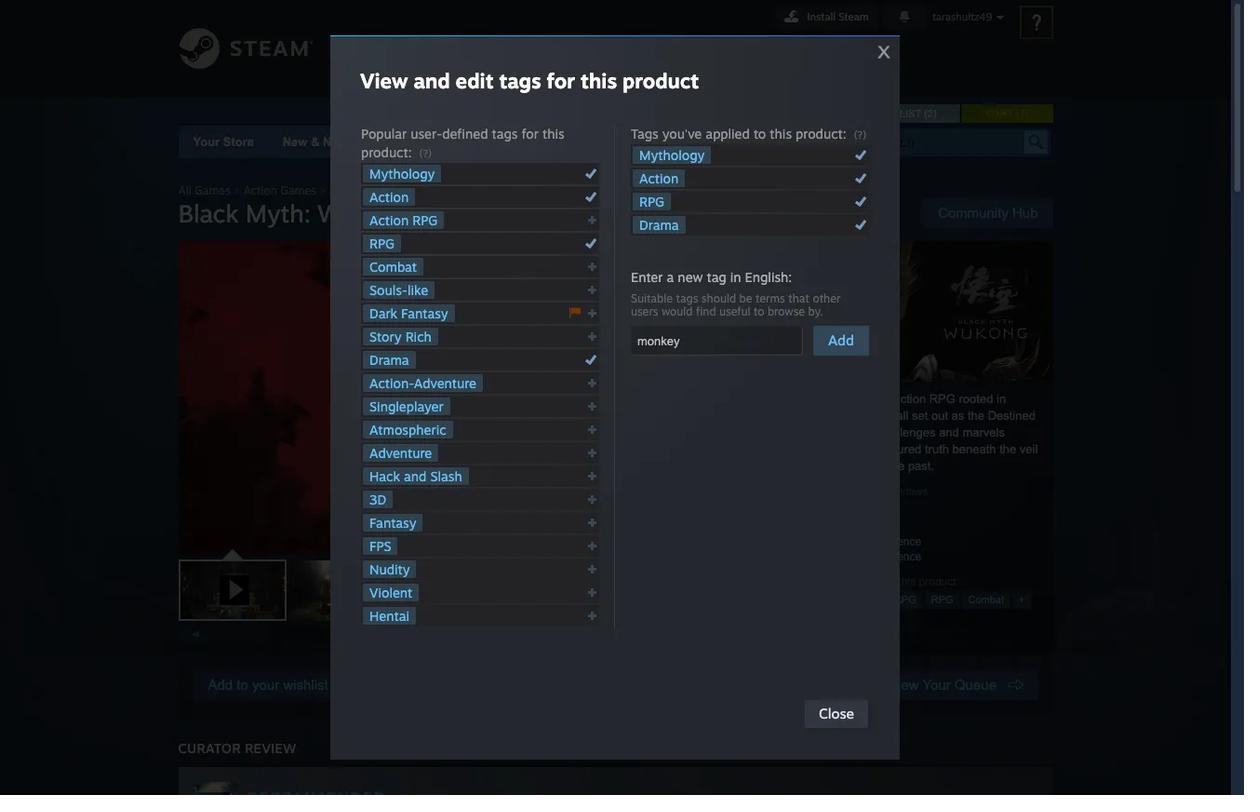 Task type: locate. For each thing, give the bounding box(es) containing it.
2 horizontal spatial black
[[752, 392, 782, 406]]

hack and slash link
[[363, 467, 469, 485]]

) for 1
[[1026, 108, 1029, 119]]

popular user-defined tags for this product: down 'game science game science'
[[752, 575, 960, 588]]

uncover
[[806, 442, 849, 456]]

add left your
[[208, 677, 233, 693]]

your left the store
[[193, 135, 220, 149]]

1 vertical spatial combat
[[969, 594, 1005, 605]]

0 vertical spatial view
[[360, 68, 408, 93]]

2 vertical spatial black
[[752, 392, 782, 406]]

the left veil
[[1000, 442, 1017, 456]]

a left new on the right
[[667, 269, 674, 285]]

to right be
[[754, 304, 765, 318]]

in right tag
[[731, 269, 742, 285]]

view
[[360, 68, 408, 93], [890, 677, 920, 693]]

> up black myth: wukong
[[320, 183, 326, 197]]

action rpg down the black myth: wukong link in the left of the page
[[370, 212, 438, 228]]

0 vertical spatial game science link
[[849, 535, 922, 548]]

myth:
[[361, 183, 391, 197], [246, 198, 311, 228], [785, 392, 814, 406]]

wukong up mythology.
[[818, 392, 862, 406]]

1 vertical spatial rpg link
[[363, 235, 401, 252]]

> right all games link
[[234, 183, 240, 197]]

of
[[752, 459, 762, 473]]

1 horizontal spatial a
[[765, 459, 772, 473]]

for down tarashultz49 link
[[547, 68, 576, 93]]

0 vertical spatial defined
[[443, 126, 488, 142]]

drama link up action-
[[363, 351, 416, 369]]

this inside popular user-defined tags for this product:
[[543, 126, 565, 142]]

wukong inside black myth: wukong is an action rpg rooted in chinese mythology. you shall set out as the destined one to venture into the challenges and marvels ahead, to uncover the obscured truth beneath the veil of a glorious legend from the past.
[[818, 392, 862, 406]]

action down the labs link
[[640, 170, 679, 186]]

cart
[[986, 108, 1014, 119]]

edit
[[456, 68, 494, 93]]

1 game from the top
[[849, 535, 879, 548]]

2 vertical spatial product:
[[920, 575, 960, 588]]

a right of
[[765, 459, 772, 473]]

fantasy up "rich"
[[401, 305, 448, 321]]

0 horizontal spatial action rpg link
[[363, 211, 444, 229]]

0 vertical spatial game
[[849, 535, 879, 548]]

myth: down "action games" link on the left top
[[246, 198, 311, 228]]

0 horizontal spatial popular user-defined tags for this product:
[[361, 126, 565, 160]]

science
[[882, 535, 922, 548], [882, 550, 922, 563]]

1
[[1020, 108, 1026, 119]]

1 horizontal spatial (
[[1017, 108, 1020, 119]]

hack and slash
[[370, 468, 463, 484]]

truth
[[926, 442, 950, 456]]

2 horizontal spatial product:
[[920, 575, 960, 588]]

action down 'game science game science'
[[863, 594, 892, 605]]

myth: inside black myth: wukong is an action rpg rooted in chinese mythology. you shall set out as the destined one to venture into the challenges and marvels ahead, to uncover the obscured truth beneath the veil of a glorious legend from the past.
[[785, 392, 814, 406]]

drama link
[[633, 216, 686, 234], [363, 351, 416, 369]]

and for edit
[[414, 68, 450, 93]]

(
[[925, 108, 928, 119], [1017, 108, 1020, 119]]

0 horizontal spatial games
[[195, 183, 231, 197]]

other
[[813, 291, 841, 305]]

is
[[865, 392, 874, 406]]

souls-like
[[370, 282, 428, 298]]

combat up 'souls-'
[[370, 259, 417, 275]]

0 vertical spatial adventure
[[414, 375, 477, 391]]

for left shop
[[522, 126, 539, 142]]

0 horizontal spatial (
[[925, 108, 928, 119]]

action link down the labs link
[[633, 169, 686, 187]]

rich
[[406, 329, 432, 345]]

0 vertical spatial tarashultz49
[[933, 10, 993, 23]]

tags inside enter a new tag in english: suitable tags should be terms that other users would find useful to browse by.
[[676, 291, 699, 305]]

rpg down the black myth: wukong link in the left of the page
[[413, 212, 438, 228]]

) up search text field
[[934, 108, 937, 119]]

1 horizontal spatial add
[[829, 331, 855, 349]]

0 vertical spatial and
[[414, 68, 450, 93]]

points shop link
[[494, 126, 595, 158]]

add down other
[[829, 331, 855, 349]]

view down store
[[360, 68, 408, 93]]

1 horizontal spatial >
[[320, 183, 326, 197]]

1 vertical spatial popular
[[752, 575, 790, 588]]

rpg link down news link
[[633, 193, 671, 210]]

drama up the enter
[[640, 217, 679, 233]]

0 vertical spatial science
[[882, 535, 922, 548]]

+
[[1020, 594, 1026, 605]]

into
[[835, 426, 855, 439]]

0 horizontal spatial drama link
[[363, 351, 416, 369]]

myth: for black myth: wukong
[[246, 198, 311, 228]]

) right cart
[[1026, 108, 1029, 119]]

2 horizontal spatial myth:
[[785, 392, 814, 406]]

action rpg link down the black myth: wukong link in the left of the page
[[363, 211, 444, 229]]

rpg
[[640, 194, 665, 210], [413, 212, 438, 228], [370, 236, 395, 251], [930, 392, 956, 406], [895, 594, 917, 605], [932, 594, 954, 605]]

0 horizontal spatial (?)
[[420, 147, 432, 160]]

1 horizontal spatial drama link
[[633, 216, 686, 234]]

1 horizontal spatial drama
[[640, 217, 679, 233]]

your
[[252, 677, 280, 693]]

0 horizontal spatial add
[[208, 677, 233, 693]]

this right applied
[[770, 126, 792, 142]]

1 horizontal spatial in
[[997, 392, 1007, 406]]

story
[[370, 329, 402, 345]]

add for add
[[829, 331, 855, 349]]

tag
[[707, 269, 727, 285]]

view for view and edit tags for this product
[[360, 68, 408, 93]]

cart         ( 1 )
[[986, 108, 1029, 119]]

adventure down atmospheric link in the bottom of the page
[[370, 445, 432, 461]]

defined down 'edit'
[[443, 126, 488, 142]]

rpg left + at the right bottom of the page
[[932, 594, 954, 605]]

in inside enter a new tag in english: suitable tags should be terms that other users would find useful to browse by.
[[731, 269, 742, 285]]

product:
[[796, 126, 847, 142], [361, 144, 412, 160], [920, 575, 960, 588]]

0 horizontal spatial tarashultz49
[[538, 40, 651, 59]]

action rpg link
[[363, 211, 444, 229], [857, 591, 923, 609]]

in inside black myth: wukong is an action rpg rooted in chinese mythology. you shall set out as the destined one to venture into the challenges and marvels ahead, to uncover the obscured truth beneath the veil of a glorious legend from the past.
[[997, 392, 1007, 406]]

( right wishlist
[[925, 108, 928, 119]]

defined
[[443, 126, 488, 142], [819, 575, 856, 588]]

1 vertical spatial mythology
[[370, 166, 435, 182]]

support
[[716, 40, 784, 59]]

0 horizontal spatial product:
[[361, 144, 412, 160]]

search text field
[[876, 130, 1020, 155]]

should
[[702, 291, 737, 305]]

1 ( from the left
[[925, 108, 928, 119]]

1 > from the left
[[234, 183, 240, 197]]

rpg up out
[[930, 392, 956, 406]]

violent link
[[363, 584, 419, 602]]

news link
[[595, 126, 656, 158]]

wukong down the categories
[[394, 183, 437, 197]]

black inside black myth: wukong is an action rpg rooted in chinese mythology. you shall set out as the destined one to venture into the challenges and marvels ahead, to uncover the obscured truth beneath the veil of a glorious legend from the past.
[[752, 392, 782, 406]]

0 vertical spatial popular user-defined tags for this product:
[[361, 126, 565, 160]]

>
[[234, 183, 240, 197], [320, 183, 326, 197]]

Enter a tag text field
[[638, 330, 796, 353]]

by.
[[809, 304, 824, 318]]

mythology up the black myth: wukong link in the left of the page
[[370, 166, 435, 182]]

0 vertical spatial myth:
[[361, 183, 391, 197]]

action up black myth: wukong
[[244, 183, 277, 197]]

black down all games link
[[178, 198, 239, 228]]

2 vertical spatial rpg link
[[925, 591, 961, 609]]

0 horizontal spatial combat
[[370, 259, 417, 275]]

you
[[860, 409, 881, 423]]

add to your wishlist
[[208, 677, 328, 693]]

support link
[[710, 0, 791, 63]]

1 vertical spatial a
[[765, 459, 772, 473]]

2 vertical spatial wukong
[[818, 392, 862, 406]]

myth: for black myth: wukong is an action rpg rooted in chinese mythology. you shall set out as the destined one to venture into the challenges and marvels ahead, to uncover the obscured truth beneath the veil of a glorious legend from the past.
[[785, 392, 814, 406]]

new
[[678, 269, 703, 285]]

rpg link up 'souls-'
[[363, 235, 401, 252]]

slash
[[431, 468, 463, 484]]

games
[[195, 183, 231, 197], [281, 183, 316, 197]]

drama link up the enter
[[633, 216, 686, 234]]

shall
[[884, 409, 909, 423]]

1 vertical spatial (?)
[[420, 147, 432, 160]]

this down view and edit tags for this product
[[543, 126, 565, 142]]

like
[[408, 282, 428, 298]]

adventure up singleplayer
[[414, 375, 477, 391]]

an
[[877, 392, 891, 406]]

1 horizontal spatial user-
[[794, 575, 819, 588]]

popular user-defined tags for this product:
[[361, 126, 565, 160], [752, 575, 960, 588]]

for
[[547, 68, 576, 93], [522, 126, 539, 142], [883, 575, 896, 588]]

1 vertical spatial in
[[997, 392, 1007, 406]]

combat link left + at the right bottom of the page
[[962, 591, 1011, 609]]

and down as
[[940, 426, 960, 439]]

2 game science link from the top
[[849, 550, 922, 563]]

as
[[952, 409, 965, 423]]

mythology link up the black myth: wukong link in the left of the page
[[363, 165, 442, 183]]

0 vertical spatial a
[[667, 269, 674, 285]]

action link down the noteworthy
[[363, 188, 416, 206]]

0 horizontal spatial your
[[193, 135, 220, 149]]

view for view your queue
[[890, 677, 920, 693]]

combat left + at the right bottom of the page
[[969, 594, 1005, 605]]

0 horizontal spatial )
[[934, 108, 937, 119]]

for down 'game science game science'
[[883, 575, 896, 588]]

myth: up chinese
[[785, 392, 814, 406]]

to left your
[[237, 677, 248, 693]]

1 horizontal spatial myth:
[[361, 183, 391, 197]]

your left queue
[[923, 677, 951, 693]]

0 vertical spatial mythology link
[[633, 146, 712, 164]]

0 horizontal spatial action link
[[363, 188, 416, 206]]

1 vertical spatial tarashultz49
[[538, 40, 651, 59]]

product: inside popular user-defined tags for this product:
[[361, 144, 412, 160]]

atmospheric link
[[363, 421, 453, 439]]

hack
[[370, 468, 400, 484]]

1 vertical spatial action rpg link
[[857, 591, 923, 609]]

0 vertical spatial black
[[329, 183, 357, 197]]

your
[[193, 135, 220, 149], [923, 677, 951, 693]]

0 vertical spatial drama
[[640, 217, 679, 233]]

1 horizontal spatial (?)
[[854, 128, 867, 142]]

add inside button
[[829, 331, 855, 349]]

points shop
[[509, 135, 580, 149]]

to inside add to your wishlist link
[[237, 677, 248, 693]]

rooted
[[960, 392, 994, 406]]

1 vertical spatial product:
[[361, 144, 412, 160]]

(?) inside the tags you've applied to this product: (?)
[[854, 128, 867, 142]]

1 horizontal spatial )
[[1026, 108, 1029, 119]]

2 vertical spatial for
[[883, 575, 896, 588]]

1 horizontal spatial view
[[890, 677, 920, 693]]

games up black myth: wukong
[[281, 183, 316, 197]]

user-
[[411, 126, 443, 142], [794, 575, 819, 588]]

view left queue
[[890, 677, 920, 693]]

defined down 'game science game science'
[[819, 575, 856, 588]]

0 vertical spatial drama link
[[633, 216, 686, 234]]

new & noteworthy link
[[283, 135, 390, 149]]

1 vertical spatial myth:
[[246, 198, 311, 228]]

black
[[329, 183, 357, 197], [178, 198, 239, 228], [752, 392, 782, 406]]

points
[[509, 135, 546, 149]]

combat link up 'souls-'
[[363, 258, 424, 276]]

1 science from the top
[[882, 535, 922, 548]]

combat
[[370, 259, 417, 275], [969, 594, 1005, 605]]

tags down new on the right
[[676, 291, 699, 305]]

games right 'all'
[[195, 183, 231, 197]]

enter a new tag in english: suitable tags should be terms that other users would find useful to browse by.
[[631, 269, 841, 318]]

popular
[[361, 126, 407, 142], [752, 575, 790, 588]]

2 ( from the left
[[1017, 108, 1020, 119]]

(?) left search text field
[[854, 128, 867, 142]]

rpg up 'souls-'
[[370, 236, 395, 251]]

drama up action-
[[370, 352, 409, 368]]

noteworthy
[[323, 135, 390, 149]]

1 vertical spatial add
[[208, 677, 233, 693]]

rpg link left + at the right bottom of the page
[[925, 591, 961, 609]]

black up chinese
[[752, 392, 782, 406]]

0 horizontal spatial user-
[[411, 126, 443, 142]]

0 vertical spatial your
[[193, 135, 220, 149]]

0 horizontal spatial defined
[[443, 126, 488, 142]]

useful
[[720, 304, 751, 318]]

in up destined
[[997, 392, 1007, 406]]

rpg link
[[633, 193, 671, 210], [363, 235, 401, 252], [925, 591, 961, 609]]

hub
[[1013, 205, 1039, 221]]

( right cart
[[1017, 108, 1020, 119]]

0 vertical spatial in
[[731, 269, 742, 285]]

dark
[[370, 305, 398, 321]]

action rpg
[[370, 212, 438, 228], [863, 594, 917, 605]]

0 vertical spatial rpg link
[[633, 193, 671, 210]]

)
[[934, 108, 937, 119], [1026, 108, 1029, 119]]

hentai
[[370, 608, 410, 624]]

wukong down the black myth: wukong link in the left of the page
[[318, 198, 411, 228]]

community hub link
[[924, 198, 1054, 228]]

combat for top combat link
[[370, 259, 417, 275]]

1 horizontal spatial mythology
[[640, 147, 705, 163]]

action link
[[633, 169, 686, 187], [363, 188, 416, 206]]

0 horizontal spatial drama
[[370, 352, 409, 368]]

from
[[861, 459, 885, 473]]

2 game from the top
[[849, 550, 879, 563]]

curator review
[[178, 740, 297, 756]]

1 horizontal spatial combat
[[969, 594, 1005, 605]]

popular user-defined tags for this product: down 'edit'
[[361, 126, 565, 160]]

action-adventure link
[[363, 374, 483, 392]]

myth: down the noteworthy
[[361, 183, 391, 197]]

marvels
[[963, 426, 1006, 439]]

atmospheric
[[370, 422, 447, 438]]

suitable
[[631, 291, 673, 305]]

1 vertical spatial game science link
[[849, 550, 922, 563]]

0 vertical spatial popular
[[361, 126, 407, 142]]

1 horizontal spatial your
[[923, 677, 951, 693]]

1 horizontal spatial black
[[329, 183, 357, 197]]

2 ) from the left
[[1026, 108, 1029, 119]]

2 horizontal spatial for
[[883, 575, 896, 588]]

action rpg down 'game science game science'
[[863, 594, 917, 605]]

3d link
[[363, 491, 393, 508]]

2 vertical spatial myth:
[[785, 392, 814, 406]]

fantasy up fps
[[370, 515, 417, 531]]

1 game science link from the top
[[849, 535, 922, 548]]

set
[[912, 409, 929, 423]]

the
[[968, 409, 985, 423], [858, 426, 875, 439], [852, 442, 869, 456], [1000, 442, 1017, 456], [888, 459, 905, 473]]

terms
[[756, 291, 786, 305]]

wukong for black myth: wukong
[[318, 198, 411, 228]]

and down adventure link
[[404, 468, 427, 484]]

action rpg link down 'game science game science'
[[857, 591, 923, 609]]

black down new & noteworthy on the left
[[329, 183, 357, 197]]

1 ) from the left
[[934, 108, 937, 119]]

1 horizontal spatial action rpg link
[[857, 591, 923, 609]]

tags inside popular user-defined tags for this product:
[[492, 126, 518, 142]]

1 vertical spatial combat link
[[962, 591, 1011, 609]]

mythology down you've on the top right of the page
[[640, 147, 705, 163]]

to inside enter a new tag in english: suitable tags should be terms that other users would find useful to browse by.
[[754, 304, 765, 318]]

tags right "categories" 'link'
[[492, 126, 518, 142]]

0 vertical spatial product:
[[796, 126, 847, 142]]

1 vertical spatial action rpg
[[863, 594, 917, 605]]

and left 'edit'
[[414, 68, 450, 93]]

labs
[[671, 135, 699, 149]]

mythology link down you've on the top right of the page
[[633, 146, 712, 164]]

1 horizontal spatial popular user-defined tags for this product:
[[752, 575, 960, 588]]

0 horizontal spatial view
[[360, 68, 408, 93]]

1 horizontal spatial popular
[[752, 575, 790, 588]]

0 horizontal spatial a
[[667, 269, 674, 285]]

0 horizontal spatial rpg link
[[363, 235, 401, 252]]

(?) up the black myth: wukong link in the left of the page
[[420, 147, 432, 160]]

1 vertical spatial science
[[882, 550, 922, 563]]

tags
[[500, 68, 542, 93], [492, 126, 518, 142], [676, 291, 699, 305], [859, 575, 880, 588]]



Task type: vqa. For each thing, say whether or not it's contained in the screenshot.
Science
yes



Task type: describe. For each thing, give the bounding box(es) containing it.
store
[[371, 40, 419, 59]]

rpg down 'game science game science'
[[895, 594, 917, 605]]

beneath
[[953, 442, 997, 456]]

all games > action games > black myth: wukong
[[178, 183, 437, 197]]

( for 1
[[1017, 108, 1020, 119]]

souls-
[[370, 282, 408, 298]]

browse
[[768, 304, 806, 318]]

add for add to your wishlist
[[208, 677, 233, 693]]

curator
[[178, 740, 241, 756]]

1 vertical spatial defined
[[819, 575, 856, 588]]

wishlist                 ( 2 )
[[874, 108, 937, 119]]

nudity link
[[363, 561, 417, 578]]

2 games from the left
[[281, 183, 316, 197]]

action rpg for the bottom action rpg link
[[863, 594, 917, 605]]

souls-like link
[[363, 281, 435, 299]]

rpg inside black myth: wukong is an action rpg rooted in chinese mythology. you shall set out as the destined one to venture into the challenges and marvels ahead, to uncover the obscured truth beneath the veil of a glorious legend from the past.
[[930, 392, 956, 406]]

categories
[[418, 135, 481, 149]]

0 vertical spatial action rpg link
[[363, 211, 444, 229]]

violent
[[370, 585, 413, 601]]

action-adventure
[[370, 375, 477, 391]]

add to your wishlist link
[[193, 670, 343, 700]]

enter
[[631, 269, 663, 285]]

adventure link
[[363, 444, 439, 462]]

view your queue link
[[875, 670, 1039, 700]]

action down the noteworthy
[[370, 189, 409, 205]]

1 vertical spatial action link
[[363, 188, 416, 206]]

1 vertical spatial drama
[[370, 352, 409, 368]]

to right applied
[[754, 126, 767, 142]]

0 vertical spatial wukong
[[394, 183, 437, 197]]

and inside black myth: wukong is an action rpg rooted in chinese mythology. you shall set out as the destined one to venture into the challenges and marvels ahead, to uncover the obscured truth beneath the veil of a glorious legend from the past.
[[940, 426, 960, 439]]

1 vertical spatial mythology link
[[363, 165, 442, 183]]

2 horizontal spatial rpg link
[[925, 591, 961, 609]]

community hub
[[939, 205, 1039, 221]]

venture
[[792, 426, 832, 439]]

be
[[740, 291, 753, 305]]

the down obscured
[[888, 459, 905, 473]]

reviews
[[891, 485, 929, 498]]

combat for the bottom combat link
[[969, 594, 1005, 605]]

singleplayer
[[370, 399, 444, 414]]

2
[[928, 108, 934, 119]]

all
[[178, 183, 192, 197]]

view and edit tags for this product
[[360, 68, 700, 93]]

( for 2
[[925, 108, 928, 119]]

obscured
[[872, 442, 922, 456]]

0 vertical spatial mythology
[[640, 147, 705, 163]]

this down 'game science game science'
[[899, 575, 916, 588]]

3d
[[370, 492, 387, 507]]

your store link
[[193, 135, 254, 149]]

that
[[789, 291, 810, 305]]

categories link
[[418, 135, 481, 149]]

the up the from
[[852, 442, 869, 456]]

out
[[932, 409, 949, 423]]

action games link
[[244, 183, 316, 197]]

steam
[[839, 10, 869, 23]]

1 horizontal spatial rpg link
[[633, 193, 671, 210]]

0 vertical spatial combat link
[[363, 258, 424, 276]]

2 > from the left
[[320, 183, 326, 197]]

news
[[610, 135, 641, 149]]

1 vertical spatial adventure
[[370, 445, 432, 461]]

store link
[[365, 0, 425, 68]]

applied
[[706, 126, 750, 142]]

) for 2
[[934, 108, 937, 119]]

action
[[894, 392, 927, 406]]

fps link
[[363, 537, 398, 555]]

veil
[[1020, 442, 1039, 456]]

review
[[245, 740, 297, 756]]

user
[[866, 485, 888, 498]]

0 vertical spatial user-
[[411, 126, 443, 142]]

no
[[849, 485, 863, 498]]

1 vertical spatial user-
[[794, 575, 819, 588]]

legend
[[821, 459, 858, 473]]

for inside popular user-defined tags for this product:
[[522, 126, 539, 142]]

find
[[696, 304, 717, 318]]

popular inside popular user-defined tags for this product:
[[361, 126, 407, 142]]

users
[[631, 304, 659, 318]]

fantasy link
[[363, 514, 423, 532]]

no user reviews
[[849, 485, 929, 498]]

the down rooted
[[968, 409, 985, 423]]

black myth: wukong
[[178, 198, 411, 228]]

tarashultz49 link
[[531, 0, 658, 68]]

glorious
[[775, 459, 818, 473]]

action-
[[370, 375, 414, 391]]

install steam
[[808, 10, 869, 23]]

one
[[752, 426, 775, 439]]

chat
[[664, 40, 703, 59]]

black myth: wukong is an action rpg rooted in chinese mythology. you shall set out as the destined one to venture into the challenges and marvels ahead, to uncover the obscured truth beneath the veil of a glorious legend from the past.
[[752, 392, 1039, 473]]

nudity
[[370, 561, 410, 577]]

1 games from the left
[[195, 183, 231, 197]]

1 vertical spatial popular user-defined tags for this product:
[[752, 575, 960, 588]]

rpg down news link
[[640, 194, 665, 210]]

install
[[808, 10, 836, 23]]

and for slash
[[404, 468, 427, 484]]

install steam link
[[775, 6, 878, 28]]

0 horizontal spatial mythology
[[370, 166, 435, 182]]

you've
[[663, 126, 702, 142]]

defined inside popular user-defined tags for this product:
[[443, 126, 488, 142]]

chat link
[[658, 0, 710, 63]]

hentai link
[[363, 607, 416, 625]]

new
[[283, 135, 308, 149]]

black for black myth: wukong
[[178, 198, 239, 228]]

0 vertical spatial action link
[[633, 169, 686, 187]]

english:
[[745, 269, 793, 285]]

2 science from the top
[[882, 550, 922, 563]]

action down the black myth: wukong link in the left of the page
[[370, 212, 409, 228]]

challenges
[[878, 426, 936, 439]]

chinese
[[752, 409, 796, 423]]

1 horizontal spatial for
[[547, 68, 576, 93]]

1 vertical spatial fantasy
[[370, 515, 417, 531]]

fps
[[370, 538, 392, 554]]

new & noteworthy
[[283, 135, 390, 149]]

game science game science
[[849, 535, 922, 563]]

story rich link
[[363, 328, 438, 345]]

1 horizontal spatial tarashultz49
[[933, 10, 993, 23]]

queue
[[955, 677, 997, 693]]

the down you
[[858, 426, 875, 439]]

a inside enter a new tag in english: suitable tags should be terms that other users would find useful to browse by.
[[667, 269, 674, 285]]

tags right 'edit'
[[500, 68, 542, 93]]

this down tarashultz49 link
[[581, 68, 618, 93]]

past.
[[909, 459, 935, 473]]

a inside black myth: wukong is an action rpg rooted in chinese mythology. you shall set out as the destined one to venture into the challenges and marvels ahead, to uncover the obscured truth beneath the veil of a glorious legend from the past.
[[765, 459, 772, 473]]

to up "glorious"
[[792, 442, 802, 456]]

&
[[311, 135, 320, 149]]

ahead,
[[752, 442, 789, 456]]

1 horizontal spatial mythology link
[[633, 146, 712, 164]]

tags down 'game science game science'
[[859, 575, 880, 588]]

0 vertical spatial fantasy
[[401, 305, 448, 321]]

wukong for black myth: wukong is an action rpg rooted in chinese mythology. you shall set out as the destined one to venture into the challenges and marvels ahead, to uncover the obscured truth beneath the veil of a glorious legend from the past.
[[818, 392, 862, 406]]

wishlist
[[874, 108, 922, 119]]

to down chinese
[[778, 426, 788, 439]]

view your queue
[[890, 677, 1009, 693]]

labs link
[[656, 126, 714, 158]]

black for black myth: wukong is an action rpg rooted in chinese mythology. you shall set out as the destined one to venture into the challenges and marvels ahead, to uncover the obscured truth beneath the veil of a glorious legend from the past.
[[752, 392, 782, 406]]

destined
[[989, 409, 1036, 423]]

1 vertical spatial drama link
[[363, 351, 416, 369]]

action rpg for the topmost action rpg link
[[370, 212, 438, 228]]



